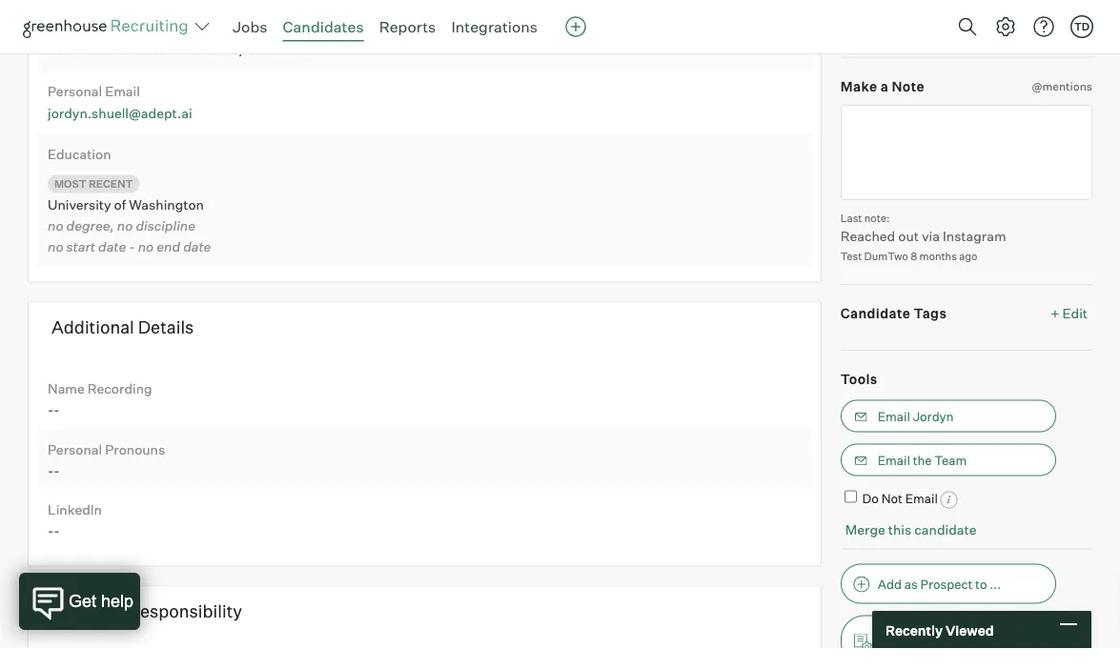 Task type: describe. For each thing, give the bounding box(es) containing it.
email jordyn button
[[841, 401, 1056, 433]]

ago
[[960, 250, 978, 263]]

source & responsibility
[[51, 601, 242, 623]]

add as prospect to ...
[[878, 577, 1002, 592]]

follow-
[[841, 21, 892, 37]]

this
[[889, 522, 912, 538]]

washington
[[129, 196, 204, 213]]

jobs link
[[233, 17, 268, 36]]

recently
[[886, 622, 943, 639]]

email the team button
[[841, 445, 1056, 477]]

as
[[905, 577, 918, 592]]

jobs inside add, transfer or remove candidate's jobs
[[950, 644, 978, 649]]

no down university
[[48, 218, 63, 234]]

tags
[[914, 306, 947, 322]]

email right not
[[906, 491, 938, 507]]

add,
[[878, 625, 906, 640]]

home address 660 alabama st san francisco, ca 94410
[[48, 20, 307, 58]]

university
[[48, 196, 111, 213]]

no left end
[[138, 239, 154, 256]]

make
[[841, 78, 878, 95]]

st
[[135, 42, 148, 58]]

email inside button
[[878, 409, 911, 424]]

note
[[892, 78, 925, 95]]

pronouns
[[105, 442, 165, 458]]

most recent university of washington no degree , no discipline no start date - no end date
[[48, 178, 211, 256]]

degree
[[66, 218, 110, 234]]

0 vertical spatial add
[[1067, 21, 1093, 37]]

source
[[51, 601, 108, 623]]

test
[[841, 250, 862, 263]]

email jordyn
[[878, 409, 954, 424]]

add, transfer or remove candidate's jobs
[[878, 625, 1022, 649]]

...
[[990, 577, 1002, 592]]

1 date from the left
[[98, 239, 126, 256]]

additional details
[[51, 317, 194, 339]]

,
[[110, 218, 114, 234]]

end
[[157, 239, 180, 256]]

san
[[151, 42, 175, 58]]

up
[[892, 21, 909, 37]]

+ add
[[1055, 21, 1093, 37]]

discipline
[[136, 218, 196, 234]]

responsibility
[[128, 601, 242, 623]]

via
[[922, 229, 940, 245]]

remove
[[975, 625, 1022, 640]]

name recording --
[[48, 381, 152, 419]]

last note: reached out via instagram test dumtwo               8 months               ago
[[841, 212, 1007, 263]]

make a note
[[841, 78, 925, 95]]

a
[[881, 78, 889, 95]]

education
[[48, 146, 111, 163]]

reports link
[[379, 17, 436, 36]]

last
[[841, 212, 862, 225]]

personal for jordyn.shuell@adept.ai
[[48, 83, 102, 100]]

of
[[114, 196, 126, 213]]

merge this candidate link
[[846, 522, 977, 538]]

&
[[112, 601, 125, 623]]

note:
[[865, 212, 890, 225]]

search image
[[957, 15, 979, 38]]

94410
[[267, 42, 307, 58]]

edit
[[1063, 306, 1088, 322]]

@mentions link
[[1032, 77, 1093, 96]]

the
[[913, 453, 932, 468]]

personal pronouns --
[[48, 442, 165, 479]]

address
[[88, 20, 141, 37]]

transfer
[[909, 625, 957, 640]]

candidates
[[283, 17, 364, 36]]

dumtwo
[[865, 250, 909, 263]]

no left start
[[48, 239, 63, 256]]

additional
[[51, 317, 134, 339]]

team
[[935, 453, 967, 468]]

660
[[48, 42, 73, 58]]

linkedin
[[48, 502, 102, 519]]

to
[[976, 577, 987, 592]]

do
[[863, 491, 879, 507]]

personal for -
[[48, 442, 102, 458]]

details
[[138, 317, 194, 339]]



Task type: vqa. For each thing, say whether or not it's contained in the screenshot.
Address
yes



Task type: locate. For each thing, give the bounding box(es) containing it.
add as prospect to ... button
[[841, 564, 1056, 605]]

@mentions
[[1032, 79, 1093, 94]]

+ left td popup button
[[1055, 21, 1064, 37]]

no
[[48, 218, 63, 234], [117, 218, 133, 234], [48, 239, 63, 256], [138, 239, 154, 256]]

1 vertical spatial jobs
[[950, 644, 978, 649]]

recent
[[89, 178, 133, 191]]

+
[[1055, 21, 1064, 37], [1051, 306, 1060, 322]]

personal email jordyn.shuell@adept.ai
[[48, 83, 192, 121]]

+ edit
[[1051, 306, 1088, 322]]

personal inside personal email jordyn.shuell@adept.ai
[[48, 83, 102, 100]]

email inside personal email jordyn.shuell@adept.ai
[[105, 83, 140, 100]]

recently viewed
[[886, 622, 994, 639]]

email the team
[[878, 453, 967, 468]]

name
[[48, 381, 85, 398]]

out
[[899, 229, 919, 245]]

date down ,
[[98, 239, 126, 256]]

do not email
[[863, 491, 938, 507]]

integrations link
[[451, 17, 538, 36]]

+ left edit
[[1051, 306, 1060, 322]]

1 horizontal spatial date
[[183, 239, 211, 256]]

personal down 660
[[48, 83, 102, 100]]

instagram
[[943, 229, 1007, 245]]

reminder
[[913, 21, 979, 37]]

merge this candidate
[[846, 522, 977, 538]]

home
[[48, 20, 85, 37]]

linkedin --
[[48, 502, 102, 539]]

candidate's
[[878, 644, 947, 649]]

email left jordyn
[[878, 409, 911, 424]]

merge
[[846, 522, 886, 538]]

configure image
[[995, 15, 1018, 38]]

2 date from the left
[[183, 239, 211, 256]]

- inside most recent university of washington no degree , no discipline no start date - no end date
[[129, 239, 135, 256]]

1 vertical spatial +
[[1051, 306, 1060, 322]]

candidate tags
[[841, 306, 947, 322]]

+ inside "link"
[[1051, 306, 1060, 322]]

email up jordyn.shuell@adept.ai link
[[105, 83, 140, 100]]

alabama
[[76, 42, 132, 58]]

follow-up reminder
[[841, 21, 979, 37]]

reports
[[379, 17, 436, 36]]

jobs
[[233, 17, 268, 36], [950, 644, 978, 649]]

email left the
[[878, 453, 911, 468]]

td
[[1075, 20, 1090, 33]]

date right end
[[183, 239, 211, 256]]

email
[[105, 83, 140, 100], [878, 409, 911, 424], [878, 453, 911, 468], [906, 491, 938, 507]]

0 horizontal spatial jobs
[[233, 17, 268, 36]]

most
[[54, 178, 86, 191]]

date
[[98, 239, 126, 256], [183, 239, 211, 256]]

candidate
[[915, 522, 977, 538]]

candidates link
[[283, 17, 364, 36]]

not
[[882, 491, 903, 507]]

None text field
[[841, 105, 1093, 201]]

0 vertical spatial jobs
[[233, 17, 268, 36]]

integrations
[[451, 17, 538, 36]]

personal inside personal pronouns --
[[48, 442, 102, 458]]

0 vertical spatial +
[[1055, 21, 1064, 37]]

start
[[66, 239, 95, 256]]

1 personal from the top
[[48, 83, 102, 100]]

0 vertical spatial personal
[[48, 83, 102, 100]]

email inside button
[[878, 453, 911, 468]]

2 personal from the top
[[48, 442, 102, 458]]

1 horizontal spatial add
[[1067, 21, 1093, 37]]

greenhouse recruiting image
[[23, 15, 195, 38]]

jobs down or
[[950, 644, 978, 649]]

jordyn.shuell@adept.ai
[[48, 105, 192, 121]]

0 horizontal spatial date
[[98, 239, 126, 256]]

jordyn
[[913, 409, 954, 424]]

-
[[129, 239, 135, 256], [48, 402, 54, 419], [54, 402, 60, 419], [48, 462, 54, 479], [54, 462, 60, 479], [48, 523, 54, 539], [54, 523, 60, 539]]

+ for + edit
[[1051, 306, 1060, 322]]

recording
[[88, 381, 152, 398]]

francisco,
[[178, 42, 243, 58]]

+ edit link
[[1046, 301, 1093, 327]]

months
[[920, 250, 957, 263]]

add, transfer or remove candidate's jobs button
[[841, 616, 1056, 649]]

0 horizontal spatial add
[[878, 577, 902, 592]]

Do Not Email checkbox
[[845, 491, 857, 504]]

1 vertical spatial personal
[[48, 442, 102, 458]]

prospect
[[921, 577, 973, 592]]

jobs up the ca
[[233, 17, 268, 36]]

+ add link
[[1055, 20, 1093, 38]]

td button
[[1067, 11, 1098, 42]]

1 horizontal spatial jobs
[[950, 644, 978, 649]]

add inside button
[[878, 577, 902, 592]]

tools
[[841, 372, 878, 388]]

personal down name recording -- at the bottom left
[[48, 442, 102, 458]]

no right ,
[[117, 218, 133, 234]]

viewed
[[946, 622, 994, 639]]

ca
[[246, 42, 264, 58]]

jordyn.shuell@adept.ai link
[[48, 105, 192, 121]]

1 vertical spatial add
[[878, 577, 902, 592]]

personal
[[48, 83, 102, 100], [48, 442, 102, 458]]

or
[[960, 625, 972, 640]]

reached
[[841, 229, 896, 245]]

td button
[[1071, 15, 1094, 38]]

candidate
[[841, 306, 911, 322]]

8
[[911, 250, 918, 263]]

+ for + add
[[1055, 21, 1064, 37]]



